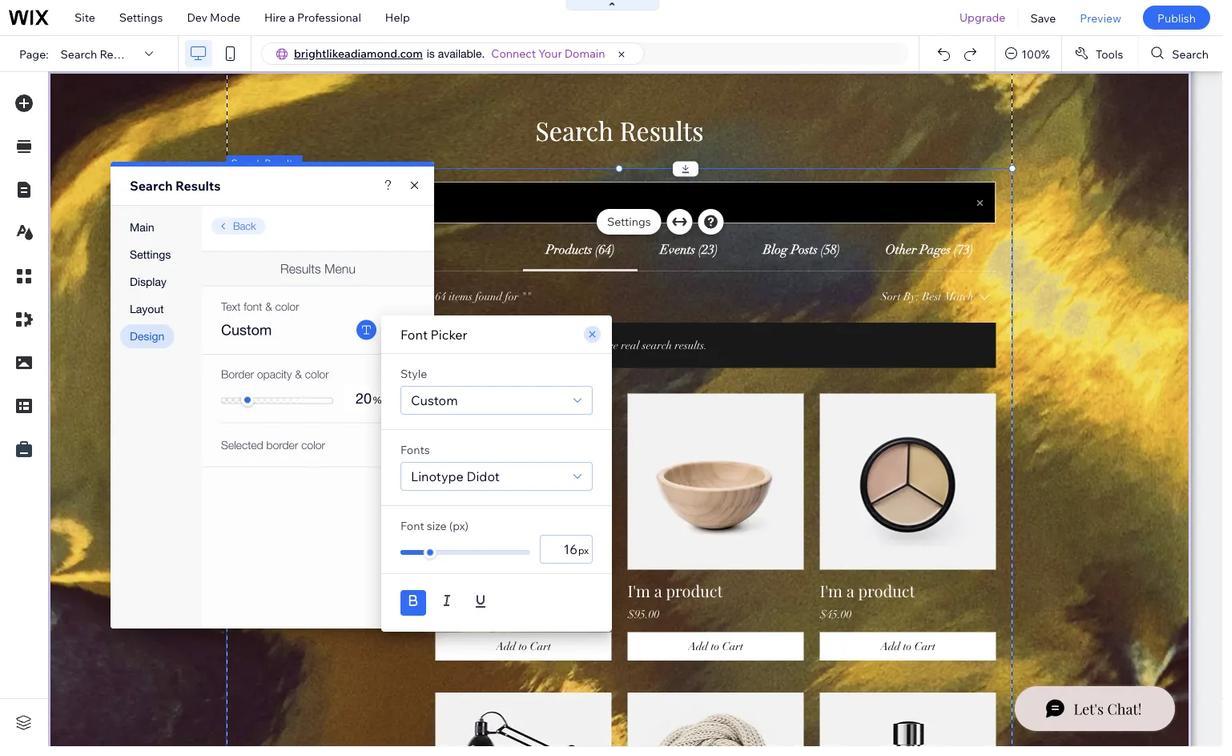 Task type: vqa. For each thing, say whether or not it's contained in the screenshot.
Publish button
yes



Task type: locate. For each thing, give the bounding box(es) containing it.
domain
[[565, 46, 605, 61]]

1 horizontal spatial settings
[[607, 215, 651, 229]]

save button
[[1019, 0, 1069, 35]]

linotype didot
[[411, 469, 500, 485]]

publish button
[[1144, 6, 1211, 30]]

1 font from the top
[[401, 327, 428, 343]]

1 vertical spatial results
[[265, 157, 298, 169]]

settings
[[119, 10, 163, 24], [607, 215, 651, 229]]

None text field
[[540, 535, 593, 564]]

brightlikeadiamond.com
[[294, 46, 423, 61]]

hire
[[265, 10, 286, 24]]

site
[[75, 10, 95, 24]]

1 vertical spatial font
[[401, 519, 425, 533]]

custom
[[411, 393, 458, 409]]

font for font picker
[[401, 327, 428, 343]]

preview button
[[1069, 0, 1134, 35]]

is available. connect your domain
[[427, 46, 605, 61]]

0 vertical spatial font
[[401, 327, 428, 343]]

1 horizontal spatial results
[[176, 178, 221, 194]]

100%
[[1022, 47, 1051, 61]]

0 vertical spatial search results
[[61, 47, 138, 61]]

didot
[[467, 469, 500, 485]]

0 horizontal spatial settings
[[119, 10, 163, 24]]

0 vertical spatial settings
[[119, 10, 163, 24]]

font
[[401, 327, 428, 343], [401, 519, 425, 533]]

connect
[[492, 46, 536, 61]]

mode
[[210, 10, 240, 24]]

professional
[[297, 10, 361, 24]]

font picker
[[401, 327, 468, 343]]

tools button
[[1063, 36, 1138, 71]]

font left picker
[[401, 327, 428, 343]]

save
[[1031, 11, 1057, 25]]

tools
[[1096, 47, 1124, 61]]

preview
[[1081, 11, 1122, 25]]

2 font from the top
[[401, 519, 425, 533]]

results
[[100, 47, 138, 61], [265, 157, 298, 169], [176, 178, 221, 194]]

2 horizontal spatial results
[[265, 157, 298, 169]]

1 vertical spatial search results
[[231, 157, 298, 169]]

font left size
[[401, 519, 425, 533]]

search
[[61, 47, 97, 61], [1173, 47, 1209, 61], [231, 157, 263, 169], [130, 178, 173, 194]]

0 vertical spatial results
[[100, 47, 138, 61]]

2 vertical spatial search results
[[130, 178, 221, 194]]

style
[[401, 367, 427, 381]]

is
[[427, 47, 435, 60]]

search results
[[61, 47, 138, 61], [231, 157, 298, 169], [130, 178, 221, 194]]



Task type: describe. For each thing, give the bounding box(es) containing it.
available.
[[438, 47, 485, 60]]

2 vertical spatial results
[[176, 178, 221, 194]]

your
[[539, 46, 562, 61]]

1 vertical spatial settings
[[607, 215, 651, 229]]

size
[[427, 519, 447, 533]]

fonts
[[401, 443, 430, 457]]

font size (px)
[[401, 519, 469, 533]]

linotype
[[411, 469, 464, 485]]

publish
[[1158, 11, 1196, 25]]

search button
[[1139, 36, 1224, 71]]

font for font size (px)
[[401, 519, 425, 533]]

(px)
[[449, 519, 469, 533]]

picker
[[431, 327, 468, 343]]

0 horizontal spatial results
[[100, 47, 138, 61]]

dev mode
[[187, 10, 240, 24]]

100% button
[[996, 36, 1062, 71]]

upgrade
[[960, 10, 1006, 24]]

a
[[289, 10, 295, 24]]

dev
[[187, 10, 208, 24]]

help
[[385, 10, 410, 24]]

hire a professional
[[265, 10, 361, 24]]

search inside button
[[1173, 47, 1209, 61]]



